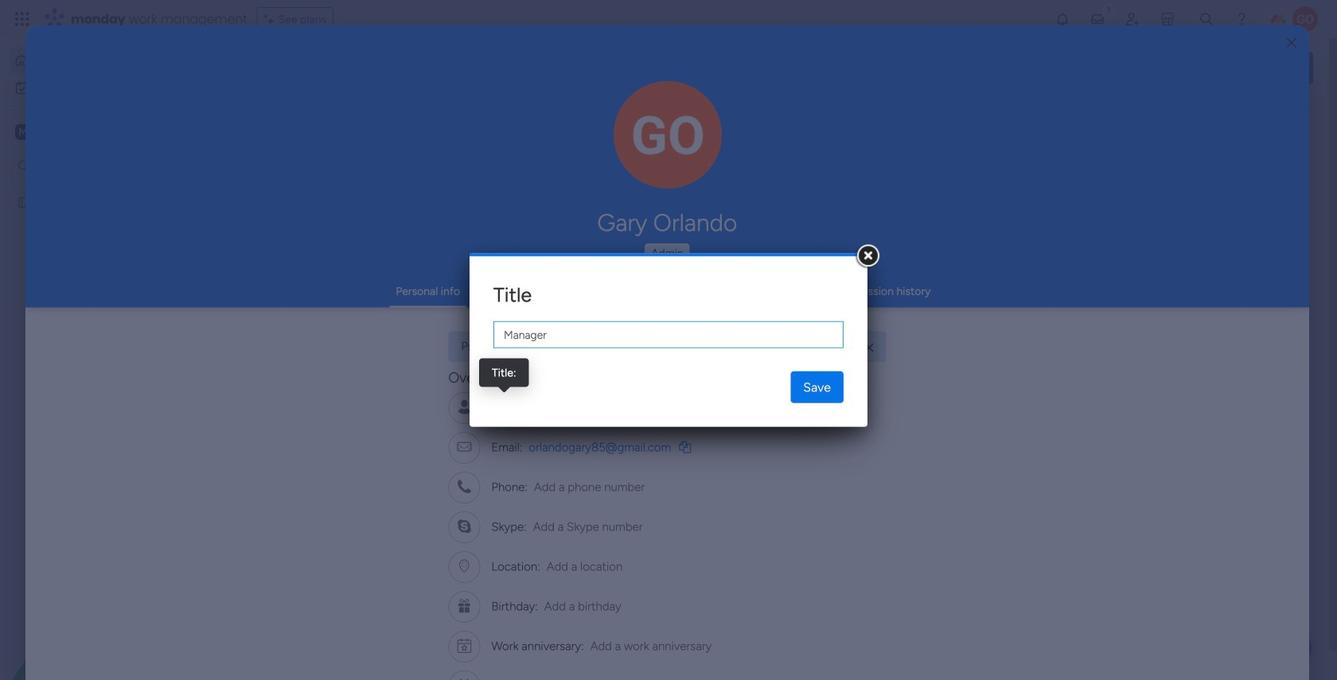 Task type: describe. For each thing, give the bounding box(es) containing it.
dapulse x slim image
[[865, 341, 874, 355]]

component image
[[266, 316, 280, 330]]

0 vertical spatial lottie animation element
[[624, 38, 1072, 99]]

lottie animation image for left lottie animation element
[[0, 520, 203, 681]]

1 vertical spatial public board image
[[266, 291, 283, 308]]

select product image
[[14, 11, 30, 27]]

gary orlando image
[[1293, 6, 1318, 32]]

update feed image
[[1090, 11, 1106, 27]]

help image
[[1234, 11, 1250, 27]]

invite members image
[[1125, 11, 1141, 27]]

monday marketplace image
[[1160, 11, 1176, 27]]

search everything image
[[1199, 11, 1215, 27]]



Task type: locate. For each thing, give the bounding box(es) containing it.
templates image image
[[1089, 120, 1299, 230]]

public board image up component icon
[[266, 291, 283, 308]]

0 horizontal spatial lottie animation element
[[0, 520, 203, 681]]

0 vertical spatial public board image
[[17, 195, 32, 210]]

0 vertical spatial lottie animation image
[[624, 38, 1072, 99]]

public board image down workspace image
[[17, 195, 32, 210]]

lottie animation image
[[624, 38, 1072, 99], [0, 520, 203, 681]]

1 horizontal spatial lottie animation element
[[624, 38, 1072, 99]]

0 horizontal spatial public board image
[[17, 195, 32, 210]]

see plans image
[[264, 10, 278, 28]]

1 horizontal spatial lottie animation image
[[624, 38, 1072, 99]]

close image
[[1287, 37, 1297, 49]]

1 horizontal spatial public board image
[[266, 291, 283, 308]]

1 image
[[1102, 1, 1116, 19]]

public board image
[[17, 195, 32, 210], [266, 291, 283, 308]]

1 vertical spatial lottie animation element
[[0, 520, 203, 681]]

help center element
[[1075, 457, 1314, 520]]

getting started element
[[1075, 380, 1314, 444]]

contact sales element
[[1075, 533, 1314, 597]]

workspace image
[[15, 123, 31, 141]]

option
[[0, 188, 203, 191]]

lottie animation element
[[624, 38, 1072, 99], [0, 520, 203, 681]]

None field
[[494, 321, 844, 349]]

lottie animation image for top lottie animation element
[[624, 38, 1072, 99]]

list box
[[0, 186, 203, 431]]

1 vertical spatial lottie animation image
[[0, 520, 203, 681]]

notifications image
[[1055, 11, 1071, 27]]

add to favorites image
[[451, 291, 467, 307]]

copied! image
[[679, 442, 691, 453]]

0 horizontal spatial lottie animation image
[[0, 520, 203, 681]]



Task type: vqa. For each thing, say whether or not it's contained in the screenshot.
Invite members image
yes



